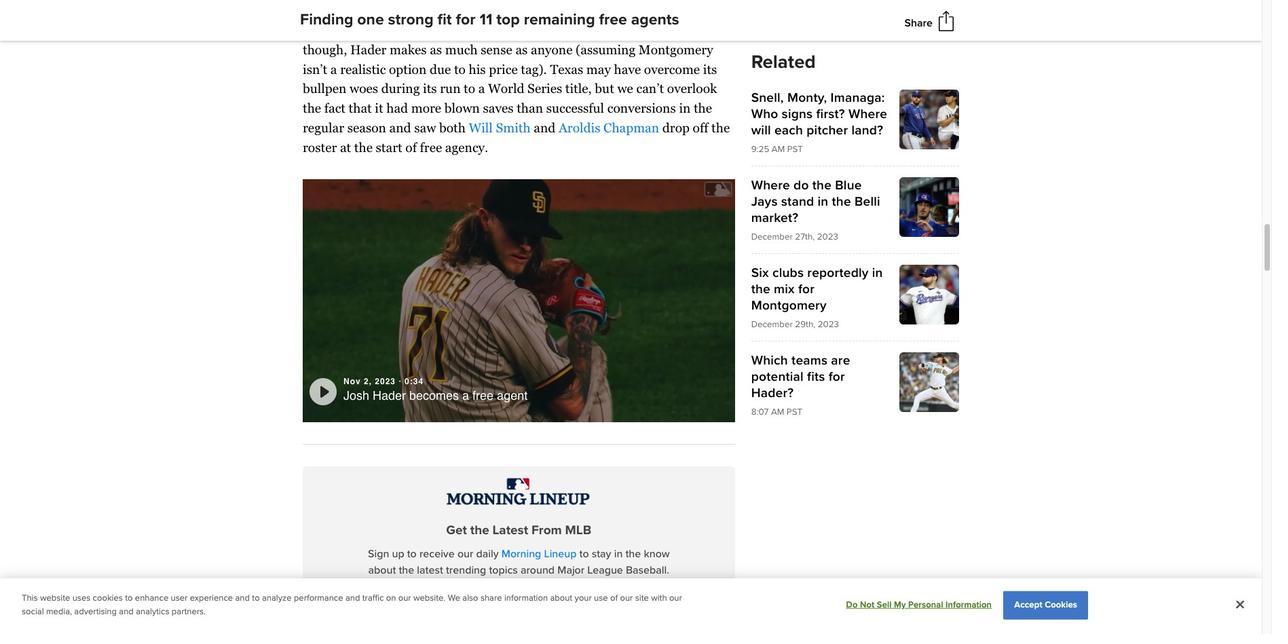 Task type: describe. For each thing, give the bounding box(es) containing it.
and down cookies
[[119, 606, 134, 617]]

morning lineup link
[[502, 548, 577, 561]]

and right experience
[[235, 593, 250, 604]]

topics
[[489, 564, 518, 578]]

free for agency.
[[420, 140, 442, 155]]

sell
[[877, 599, 892, 610]]

league
[[588, 564, 623, 578]]

website
[[40, 593, 70, 604]]

agent
[[497, 388, 528, 403]]

aroldis
[[559, 120, 601, 135]]

the left belli
[[832, 194, 851, 210]]

27th,
[[795, 232, 815, 242]]

0 vertical spatial for
[[456, 10, 476, 29]]

sign up to receive our daily morning lineup
[[368, 548, 577, 561]]

in inside to stay in the know about the latest trending topics around major league baseball.
[[614, 548, 623, 561]]

2,
[[364, 377, 372, 386]]

share
[[481, 593, 502, 604]]

our left the site
[[620, 593, 633, 604]]

the inside six clubs reportedly in the mix for montgomery december 29th, 2023
[[751, 281, 771, 297]]

to stay in the know about the latest trending topics around major league baseball.
[[368, 548, 670, 578]]

11
[[480, 10, 493, 29]]

december inside six clubs reportedly in the mix for montgomery december 29th, 2023
[[751, 319, 793, 330]]

nov
[[344, 377, 361, 386]]

analyze
[[262, 593, 292, 604]]

personal
[[909, 599, 944, 610]]

website.
[[414, 593, 446, 604]]

experience
[[190, 593, 233, 604]]

start
[[376, 140, 402, 155]]

2023 inside six clubs reportedly in the mix for montgomery december 29th, 2023
[[818, 319, 839, 330]]

share button
[[905, 16, 933, 30]]

cookies
[[93, 593, 123, 604]]

potential
[[751, 369, 804, 385]]

the right the at
[[354, 140, 373, 155]]

daily
[[476, 548, 499, 561]]

belli
[[855, 194, 881, 210]]

snell,
[[751, 90, 784, 106]]

morning
[[502, 548, 541, 561]]

hader
[[373, 388, 406, 403]]

snell, monty, imanaga: who signs first? where will each pitcher land? 9:25 am pst
[[751, 90, 888, 155]]

partners.
[[172, 606, 206, 617]]

pitcher
[[807, 122, 848, 139]]

up
[[392, 548, 404, 561]]

trending
[[446, 564, 486, 578]]

six clubs reportedly in the mix for montgomery element
[[751, 265, 960, 330]]

smith
[[496, 120, 531, 135]]

to right cookies
[[125, 593, 133, 604]]

0:34
[[405, 377, 424, 386]]

receive
[[420, 548, 455, 561]]

strong
[[388, 10, 434, 29]]

uses
[[72, 593, 90, 604]]

do
[[794, 177, 809, 194]]

agents
[[631, 10, 679, 29]]

a
[[462, 388, 469, 403]]

teams
[[792, 352, 828, 369]]

one
[[357, 10, 384, 29]]

where inside snell, monty, imanaga: who signs first? where will each pitcher land? 9:25 am pst
[[849, 106, 888, 122]]

of inside drop off the roster at the start of free agency.
[[406, 140, 417, 155]]

our right with
[[670, 593, 682, 604]]

accept cookies
[[1015, 599, 1078, 610]]

know
[[644, 548, 670, 561]]

blue
[[835, 177, 862, 194]]

we
[[448, 593, 460, 604]]

each
[[775, 122, 803, 139]]

the right "get" on the bottom
[[470, 523, 489, 538]]

free for agents
[[599, 10, 627, 29]]

our right on
[[398, 593, 411, 604]]

performance
[[294, 593, 343, 604]]

the right do
[[813, 177, 832, 194]]

enhance
[[135, 593, 169, 604]]

around
[[521, 564, 555, 578]]

from
[[532, 523, 562, 538]]

december inside the where do the blue jays stand in the belli market? december 27th, 2023
[[751, 232, 793, 242]]

first?
[[817, 106, 845, 122]]

pst inside snell, monty, imanaga: who signs first? where will each pitcher land? 9:25 am pst
[[787, 144, 803, 155]]

this website uses cookies to enhance user experience and to analyze performance and traffic on our website. we also share information about your use of our site with our social media, advertising and analytics partners.
[[22, 593, 682, 617]]

also
[[463, 593, 478, 604]]

the down up on the bottom left
[[399, 564, 414, 578]]

site
[[635, 593, 649, 604]]

top
[[497, 10, 520, 29]]

for inside six clubs reportedly in the mix for montgomery december 29th, 2023
[[799, 281, 815, 297]]

latest
[[417, 564, 443, 578]]

are
[[831, 352, 851, 369]]

six
[[751, 265, 769, 281]]

free inside nov 2, 2023 · 0:34 josh hader becomes a free agent
[[473, 388, 494, 403]]

becomes
[[410, 388, 459, 403]]



Task type: vqa. For each thing, say whether or not it's contained in the screenshot.
THIS WEBSITE USES COOKIES TO ENHANCE USER EXPERIENCE AND TO ANALYZE PERFORMANCE AND TRAFFIC ON OUR WEBSITE. WE ALSO SHARE INFORMATION ABOUT YOUR USE OF OUR SITE WITH OUR SOCIAL MEDIA, ADVERTISING AND ANALYTICS PARTNERS.
yes



Task type: locate. For each thing, give the bounding box(es) containing it.
will smith link
[[469, 120, 531, 135]]

1 vertical spatial for
[[799, 281, 815, 297]]

finding
[[300, 10, 353, 29]]

sign
[[368, 548, 389, 561]]

to left analyze
[[252, 593, 260, 604]]

2023 inside the where do the blue jays stand in the belli market? december 27th, 2023
[[817, 232, 839, 242]]

of right start
[[406, 140, 417, 155]]

mix
[[774, 281, 795, 297]]

stay
[[592, 548, 612, 561]]

1 vertical spatial of
[[610, 593, 618, 604]]

will
[[469, 120, 493, 135]]

am right 9:25
[[772, 144, 785, 155]]

get the latest from mlb
[[446, 523, 592, 538]]

baseball.
[[626, 564, 670, 578]]

2 horizontal spatial in
[[872, 265, 883, 281]]

six clubs reportedly in the mix for montgomery december 29th, 2023
[[751, 265, 883, 330]]

0 vertical spatial am
[[772, 144, 785, 155]]

free left agents
[[599, 10, 627, 29]]

accept cookies button
[[1004, 591, 1089, 619]]

0 vertical spatial 2023
[[817, 232, 839, 242]]

1 vertical spatial in
[[872, 265, 883, 281]]

am inside snell, monty, imanaga: who signs first? where will each pitcher land? 9:25 am pst
[[772, 144, 785, 155]]

in right stay
[[614, 548, 623, 561]]

will
[[751, 122, 771, 139]]

to right up on the bottom left
[[407, 548, 417, 561]]

finding one strong fit for 11 top remaining free agents
[[300, 10, 679, 29]]

2 vertical spatial in
[[614, 548, 623, 561]]

where do the blue jays stand in the belli market? element
[[751, 177, 960, 242]]

the left "mix"
[[751, 281, 771, 297]]

for inside which teams are potential fits for hader? 8:07 am pst
[[829, 369, 845, 385]]

1 horizontal spatial for
[[799, 281, 815, 297]]

privacy alert dialog
[[0, 579, 1262, 634]]

and right smith
[[534, 120, 556, 135]]

1 vertical spatial where
[[751, 177, 790, 194]]

nov 2, 2023 · 0:34 josh hader becomes a free agent
[[344, 377, 528, 403]]

2 vertical spatial for
[[829, 369, 845, 385]]

for right "mix"
[[799, 281, 815, 297]]

for right fits
[[829, 369, 845, 385]]

0 horizontal spatial in
[[614, 548, 623, 561]]

on
[[386, 593, 396, 604]]

chapman
[[604, 120, 659, 135]]

1 horizontal spatial about
[[550, 593, 573, 604]]

media,
[[46, 606, 72, 617]]

traffic
[[362, 593, 384, 604]]

drop off the roster at the start of free agency.
[[303, 120, 730, 155]]

1 horizontal spatial of
[[610, 593, 618, 604]]

about inside to stay in the know about the latest trending topics around major league baseball.
[[368, 564, 396, 578]]

0 vertical spatial pst
[[787, 144, 803, 155]]

am inside which teams are potential fits for hader? 8:07 am pst
[[771, 407, 785, 418]]

0 vertical spatial in
[[818, 194, 829, 210]]

aroldis chapman link
[[559, 120, 659, 135]]

·
[[399, 377, 402, 386]]

0 horizontal spatial for
[[456, 10, 476, 29]]

share
[[905, 16, 933, 30]]

december down market?
[[751, 232, 793, 242]]

do
[[846, 599, 858, 610]]

about
[[368, 564, 396, 578], [550, 593, 573, 604]]

free
[[599, 10, 627, 29], [420, 140, 442, 155], [473, 388, 494, 403]]

agency.
[[445, 140, 488, 155]]

in
[[818, 194, 829, 210], [872, 265, 883, 281], [614, 548, 623, 561]]

1 december from the top
[[751, 232, 793, 242]]

drop
[[663, 120, 690, 135]]

to
[[407, 548, 417, 561], [580, 548, 589, 561], [125, 593, 133, 604], [252, 593, 260, 604]]

remaining
[[524, 10, 595, 29]]

fit
[[438, 10, 452, 29]]

about down sign
[[368, 564, 396, 578]]

monty,
[[788, 90, 827, 106]]

where right first?
[[849, 106, 888, 122]]

2 december from the top
[[751, 319, 793, 330]]

and left traffic
[[346, 593, 360, 604]]

imanaga:
[[831, 90, 885, 106]]

december down the 'montgomery'
[[751, 319, 793, 330]]

free right "a"
[[473, 388, 494, 403]]

cookies
[[1045, 599, 1078, 610]]

9:25
[[751, 144, 770, 155]]

mlb media player group
[[303, 179, 735, 422]]

with
[[651, 593, 667, 604]]

information
[[946, 599, 992, 610]]

will smith and aroldis chapman
[[469, 120, 659, 135]]

jays
[[751, 194, 778, 210]]

1 horizontal spatial where
[[849, 106, 888, 122]]

2 horizontal spatial free
[[599, 10, 627, 29]]

1 vertical spatial 2023
[[818, 319, 839, 330]]

which
[[751, 352, 788, 369]]

your
[[575, 593, 592, 604]]

my
[[894, 599, 906, 610]]

latest
[[493, 523, 528, 538]]

0 vertical spatial free
[[599, 10, 627, 29]]

where inside the where do the blue jays stand in the belli market? december 27th, 2023
[[751, 177, 790, 194]]

the up baseball.
[[626, 548, 641, 561]]

about left your
[[550, 593, 573, 604]]

Enter your email email field
[[315, 590, 674, 611]]

for left 11
[[456, 10, 476, 29]]

free left agency.
[[420, 140, 442, 155]]

snell, monty, imanaga: who signs first? where will each pitcher land? element
[[751, 90, 960, 155]]

stand
[[781, 194, 814, 210]]

the right off
[[712, 120, 730, 135]]

1 horizontal spatial free
[[473, 388, 494, 403]]

montgomery
[[751, 297, 827, 314]]

related
[[751, 51, 816, 73]]

our
[[458, 548, 474, 561], [398, 593, 411, 604], [620, 593, 633, 604], [670, 593, 682, 604]]

hader?
[[751, 385, 794, 401]]

information
[[504, 593, 548, 604]]

roster
[[303, 140, 337, 155]]

2023 right the 29th,
[[818, 319, 839, 330]]

2023 inside nov 2, 2023 · 0:34 josh hader becomes a free agent
[[375, 377, 396, 386]]

2023
[[817, 232, 839, 242], [818, 319, 839, 330], [375, 377, 396, 386]]

get
[[446, 523, 467, 538]]

free inside drop off the roster at the start of free agency.
[[420, 140, 442, 155]]

2 horizontal spatial for
[[829, 369, 845, 385]]

use
[[594, 593, 608, 604]]

fits
[[807, 369, 825, 385]]

to inside to stay in the know about the latest trending topics around major league baseball.
[[580, 548, 589, 561]]

signs
[[782, 106, 813, 122]]

2023 up "hader"
[[375, 377, 396, 386]]

where do the blue jays stand in the belli market? december 27th, 2023
[[751, 177, 881, 242]]

in right reportedly
[[872, 265, 883, 281]]

major
[[558, 564, 585, 578]]

8:07
[[751, 407, 769, 418]]

pst
[[787, 144, 803, 155], [787, 407, 803, 418]]

1 vertical spatial free
[[420, 140, 442, 155]]

at
[[340, 140, 351, 155]]

which teams are potential fits for hader? 8:07 am pst
[[751, 352, 851, 418]]

social
[[22, 606, 44, 617]]

market?
[[751, 210, 799, 226]]

analytics
[[136, 606, 169, 617]]

do not sell my personal information
[[846, 599, 992, 610]]

to left stay
[[580, 548, 589, 561]]

lineup
[[544, 548, 577, 561]]

0 horizontal spatial of
[[406, 140, 417, 155]]

of inside this website uses cookies to enhance user experience and to analyze performance and traffic on our website. we also share information about your use of our site with our social media, advertising and analytics partners.
[[610, 593, 618, 604]]

0 horizontal spatial free
[[420, 140, 442, 155]]

in inside the where do the blue jays stand in the belli market? december 27th, 2023
[[818, 194, 829, 210]]

pst down hader? at the right bottom
[[787, 407, 803, 418]]

0 vertical spatial of
[[406, 140, 417, 155]]

0 horizontal spatial where
[[751, 177, 790, 194]]

2 vertical spatial free
[[473, 388, 494, 403]]

not
[[860, 599, 875, 610]]

where left do
[[751, 177, 790, 194]]

0 horizontal spatial about
[[368, 564, 396, 578]]

of
[[406, 140, 417, 155], [610, 593, 618, 604]]

land?
[[852, 122, 884, 139]]

1 vertical spatial pst
[[787, 407, 803, 418]]

in right stand
[[818, 194, 829, 210]]

pst inside which teams are potential fits for hader? 8:07 am pst
[[787, 407, 803, 418]]

josh
[[344, 388, 369, 403]]

am
[[772, 144, 785, 155], [771, 407, 785, 418]]

off
[[693, 120, 709, 135]]

which teams are potential fits for hader? element
[[751, 352, 960, 418]]

pst down 'each'
[[787, 144, 803, 155]]

clubs
[[773, 265, 804, 281]]

1 vertical spatial december
[[751, 319, 793, 330]]

2023 right the 27th, at right top
[[817, 232, 839, 242]]

1 horizontal spatial in
[[818, 194, 829, 210]]

josh hader becomes a free agent image
[[303, 179, 735, 422]]

1 vertical spatial am
[[771, 407, 785, 418]]

0 vertical spatial december
[[751, 232, 793, 242]]

of right use
[[610, 593, 618, 604]]

about inside this website uses cookies to enhance user experience and to analyze performance and traffic on our website. we also share information about your use of our site with our social media, advertising and analytics partners.
[[550, 593, 573, 604]]

29th,
[[795, 319, 816, 330]]

0 vertical spatial about
[[368, 564, 396, 578]]

am right the 8:07
[[771, 407, 785, 418]]

0 vertical spatial where
[[849, 106, 888, 122]]

1 vertical spatial about
[[550, 593, 573, 604]]

2 vertical spatial 2023
[[375, 377, 396, 386]]

in inside six clubs reportedly in the mix for montgomery december 29th, 2023
[[872, 265, 883, 281]]

user
[[171, 593, 188, 604]]

our up trending
[[458, 548, 474, 561]]



